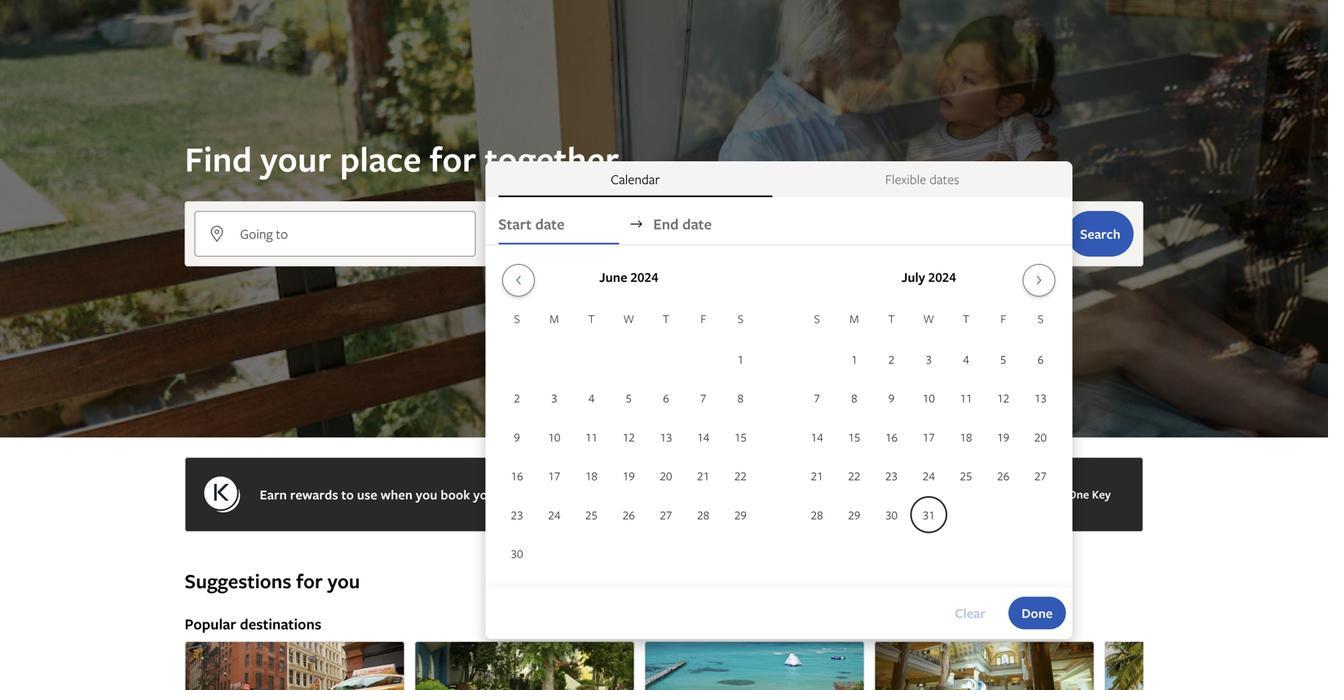 Task type: locate. For each thing, give the bounding box(es) containing it.
0 vertical spatial 26
[[998, 469, 1010, 484]]

26 inside july 2024 element
[[998, 469, 1010, 484]]

15
[[735, 430, 747, 445], [849, 430, 861, 445]]

2 w from the left
[[924, 311, 935, 327]]

3 s from the left
[[814, 311, 820, 327]]

17 up getaway
[[548, 469, 561, 484]]

2 1 from the left
[[852, 352, 858, 367]]

2 14 button from the left
[[799, 419, 836, 456]]

29 for second '29' button from left
[[849, 508, 861, 523]]

1 vertical spatial 2 button
[[499, 380, 536, 417]]

for up destinations
[[296, 568, 323, 595]]

28 button
[[685, 497, 722, 534], [799, 497, 836, 534]]

29 button right the and
[[722, 497, 760, 534]]

1 29 from the left
[[735, 508, 747, 523]]

1 horizontal spatial 9 button
[[873, 380, 911, 417]]

24 button up 31 button
[[911, 458, 948, 495]]

0 vertical spatial 12
[[998, 391, 1010, 406]]

20
[[1035, 430, 1047, 445], [660, 469, 672, 484]]

29 button
[[722, 497, 760, 534], [836, 497, 873, 534]]

0 horizontal spatial 18 button
[[573, 458, 610, 495]]

30 button
[[873, 497, 911, 534], [499, 536, 536, 573]]

1 vertical spatial 25 button
[[573, 497, 610, 534]]

june 2024 element
[[499, 310, 760, 575]]

2 21 button from the left
[[799, 458, 836, 495]]

july
[[902, 268, 926, 286]]

0 horizontal spatial your
[[261, 136, 332, 182]]

1 28 button from the left
[[685, 497, 722, 534]]

10 inside june 2024 element
[[548, 430, 561, 445]]

1 horizontal spatial 23
[[886, 469, 898, 484]]

29
[[735, 508, 747, 523], [849, 508, 861, 523]]

25 for 25 button to the left
[[586, 508, 598, 523]]

1 button for 30
[[722, 341, 760, 378]]

0 vertical spatial 6
[[1038, 352, 1044, 367]]

17 up "31"
[[923, 430, 935, 445]]

1 button inside june 2024 element
[[722, 341, 760, 378]]

30 button down the next
[[499, 536, 536, 573]]

9 inside july 2024 element
[[889, 391, 895, 406]]

date for end date
[[683, 214, 712, 234]]

1 horizontal spatial 8
[[852, 391, 858, 406]]

3 inside june 2024 element
[[551, 391, 558, 406]]

23
[[886, 469, 898, 484], [511, 508, 523, 523]]

14 inside july 2024 element
[[811, 430, 824, 445]]

to
[[341, 486, 354, 504]]

1 horizontal spatial 19
[[998, 430, 1010, 445]]

georgetown - foggy bottom showing a house, a city and street scenes image
[[415, 642, 635, 691]]

0 vertical spatial 30
[[886, 508, 898, 523]]

0 vertical spatial 10 button
[[911, 380, 948, 417]]

1 f from the left
[[701, 311, 707, 327]]

23 button up 31 button
[[873, 458, 911, 495]]

8 inside june 2024 element
[[738, 391, 744, 406]]

2 8 button from the left
[[836, 380, 873, 417]]

june
[[600, 268, 628, 286]]

0 vertical spatial 12 button
[[985, 380, 1022, 417]]

application
[[499, 258, 1060, 575]]

30 down the next
[[511, 547, 523, 562]]

tab list inside wizard region
[[486, 162, 1073, 197]]

1 w from the left
[[624, 311, 635, 327]]

1 horizontal spatial 22 button
[[836, 458, 873, 495]]

1 date from the left
[[535, 214, 565, 234]]

6
[[1038, 352, 1044, 367], [663, 391, 669, 406]]

24 down getaway
[[548, 508, 561, 523]]

1 horizontal spatial 6
[[1038, 352, 1044, 367]]

11 button inside july 2024 element
[[948, 380, 985, 417]]

3 button
[[911, 341, 948, 378], [536, 380, 573, 417]]

17 inside june 2024 element
[[548, 469, 561, 484]]

14 inside june 2024 element
[[698, 430, 710, 445]]

28
[[698, 508, 710, 523], [811, 508, 824, 523]]

2 t from the left
[[663, 311, 670, 327]]

1 vertical spatial 30
[[511, 547, 523, 562]]

2 2024 from the left
[[929, 268, 957, 286]]

for
[[430, 136, 477, 182], [296, 568, 323, 595]]

11 inside july 2024 element
[[960, 391, 973, 406]]

1 vertical spatial 13 button
[[648, 419, 685, 456]]

27 for left 27 button
[[660, 508, 672, 523]]

1 horizontal spatial 1 button
[[836, 341, 873, 378]]

1 vertical spatial 26
[[623, 508, 635, 523]]

5 button
[[985, 341, 1022, 378], [610, 380, 648, 417]]

1 horizontal spatial 2 button
[[873, 341, 911, 378]]

13 button
[[1022, 380, 1060, 417], [648, 419, 685, 456]]

1 2024 from the left
[[631, 268, 659, 286]]

18 inside june 2024 element
[[586, 469, 598, 484]]

south beach featuring tropical scenes, general coastal views and a beach image
[[1105, 642, 1325, 691]]

m for june 2024
[[550, 311, 559, 327]]

2024 right the 'june'
[[631, 268, 659, 286]]

1 vertical spatial 23
[[511, 508, 523, 523]]

17
[[923, 430, 935, 445], [548, 469, 561, 484]]

10 button
[[911, 380, 948, 417], [536, 419, 573, 456]]

recently viewed region
[[175, 542, 1154, 569]]

0 vertical spatial for
[[430, 136, 477, 182]]

f for july 2024
[[1001, 311, 1007, 327]]

1 21 from the left
[[698, 469, 710, 484]]

w inside july 2024 element
[[924, 311, 935, 327]]

25 button left expedia,
[[573, 497, 610, 534]]

1 for 6
[[852, 352, 858, 367]]

1 horizontal spatial 7
[[814, 391, 820, 406]]

date right start
[[535, 214, 565, 234]]

2 f from the left
[[1001, 311, 1007, 327]]

9 inside june 2024 element
[[514, 430, 520, 445]]

m inside june 2024 element
[[550, 311, 559, 327]]

1 horizontal spatial 2024
[[929, 268, 957, 286]]

tab list containing calendar
[[486, 162, 1073, 197]]

0 horizontal spatial 14
[[698, 430, 710, 445]]

2024
[[631, 268, 659, 286], [929, 268, 957, 286]]

1 8 button from the left
[[722, 380, 760, 417]]

7
[[701, 391, 707, 406], [814, 391, 820, 406]]

19 inside june 2024 element
[[623, 469, 635, 484]]

2024 for july 2024
[[929, 268, 957, 286]]

july 2024
[[902, 268, 957, 286]]

7 inside june 2024 element
[[701, 391, 707, 406]]

30 inside june 2024 element
[[511, 547, 523, 562]]

0 horizontal spatial 15 button
[[722, 419, 760, 456]]

1 horizontal spatial 26 button
[[985, 458, 1022, 495]]

1 horizontal spatial date
[[683, 214, 712, 234]]

vrbo,
[[603, 486, 635, 504]]

0 vertical spatial 16 button
[[873, 419, 911, 456]]

26 inside june 2024 element
[[623, 508, 635, 523]]

m inside july 2024 element
[[850, 311, 859, 327]]

13 inside june 2024 element
[[660, 430, 672, 445]]

1 1 from the left
[[738, 352, 744, 367]]

2024 for june 2024
[[631, 268, 659, 286]]

1 horizontal spatial 14
[[811, 430, 824, 445]]

7 inside july 2024 element
[[814, 391, 820, 406]]

2 21 from the left
[[811, 469, 824, 484]]

11
[[960, 391, 973, 406], [586, 430, 598, 445]]

2 22 button from the left
[[836, 458, 873, 495]]

0 horizontal spatial 21
[[698, 469, 710, 484]]

flexible dates
[[886, 170, 960, 188]]

22 button
[[722, 458, 760, 495], [836, 458, 873, 495]]

f inside june 2024 element
[[701, 311, 707, 327]]

24 up "31"
[[923, 469, 935, 484]]

16 button
[[873, 419, 911, 456], [499, 458, 536, 495]]

application containing june 2024
[[499, 258, 1060, 575]]

0 horizontal spatial 23 button
[[499, 497, 536, 534]]

28 button up the recently viewed region
[[685, 497, 722, 534]]

1 28 from the left
[[698, 508, 710, 523]]

1 horizontal spatial 11
[[960, 391, 973, 406]]

24 button left the on
[[536, 497, 573, 534]]

8
[[738, 391, 744, 406], [852, 391, 858, 406]]

28 inside july 2024 element
[[811, 508, 824, 523]]

2 15 from the left
[[849, 430, 861, 445]]

17 button up 31 button
[[911, 419, 948, 456]]

29 left "31"
[[849, 508, 861, 523]]

2 button
[[873, 341, 911, 378], [499, 380, 536, 417]]

23 button right book
[[499, 497, 536, 534]]

25 for 25 button to the top
[[960, 469, 973, 484]]

1 vertical spatial 3
[[551, 391, 558, 406]]

0 vertical spatial 11
[[960, 391, 973, 406]]

23 inside june 2024 element
[[511, 508, 523, 523]]

1 8 from the left
[[738, 391, 744, 406]]

1 15 from the left
[[735, 430, 747, 445]]

2 8 from the left
[[852, 391, 858, 406]]

13
[[1035, 391, 1047, 406], [660, 430, 672, 445]]

1 vertical spatial 4
[[589, 391, 595, 406]]

3
[[926, 352, 932, 367], [551, 391, 558, 406]]

1 vertical spatial 5 button
[[610, 380, 648, 417]]

0 horizontal spatial 9 button
[[499, 419, 536, 456]]

18
[[960, 430, 973, 445], [586, 469, 598, 484]]

11 button
[[948, 380, 985, 417], [573, 419, 610, 456]]

1 horizontal spatial 18
[[960, 430, 973, 445]]

end date button
[[654, 204, 774, 245]]

29 inside july 2024 element
[[849, 508, 861, 523]]

1 button
[[722, 341, 760, 378], [836, 341, 873, 378]]

7 button
[[685, 380, 722, 417], [799, 380, 836, 417]]

2 14 from the left
[[811, 430, 824, 445]]

12 inside july 2024 element
[[998, 391, 1010, 406]]

place
[[340, 136, 422, 182]]

w down june 2024
[[624, 311, 635, 327]]

28 button right hotels.com
[[799, 497, 836, 534]]

calendar
[[611, 170, 660, 188]]

1 14 button from the left
[[685, 419, 722, 456]]

0 horizontal spatial m
[[550, 311, 559, 327]]

1 horizontal spatial 3
[[926, 352, 932, 367]]

1 vertical spatial 17
[[548, 469, 561, 484]]

2 28 from the left
[[811, 508, 824, 523]]

19 for leftmost 19 button
[[623, 469, 635, 484]]

26 for top 26 button
[[998, 469, 1010, 484]]

date for start date
[[535, 214, 565, 234]]

0 horizontal spatial 3
[[551, 391, 558, 406]]

22
[[735, 469, 747, 484], [849, 469, 861, 484]]

0 horizontal spatial 15
[[735, 430, 747, 445]]

1 horizontal spatial 29 button
[[836, 497, 873, 534]]

2024 right july
[[929, 268, 957, 286]]

1 vertical spatial 3 button
[[536, 380, 573, 417]]

22 inside july 2024 element
[[849, 469, 861, 484]]

1 m from the left
[[550, 311, 559, 327]]

1 vertical spatial 2
[[514, 391, 520, 406]]

0 vertical spatial 17
[[923, 430, 935, 445]]

0 vertical spatial 3
[[926, 352, 932, 367]]

0 horizontal spatial 4
[[589, 391, 595, 406]]

0 horizontal spatial 29 button
[[722, 497, 760, 534]]

t
[[588, 311, 595, 327], [663, 311, 670, 327], [889, 311, 895, 327], [963, 311, 970, 327]]

0 horizontal spatial 16
[[511, 469, 523, 484]]

26
[[998, 469, 1010, 484], [623, 508, 635, 523]]

30 left "31"
[[886, 508, 898, 523]]

11 inside june 2024 element
[[586, 430, 598, 445]]

0 vertical spatial 17 button
[[911, 419, 948, 456]]

12 button
[[985, 380, 1022, 417], [610, 419, 648, 456]]

17 for the leftmost 17 button
[[548, 469, 561, 484]]

1 22 from the left
[[735, 469, 747, 484]]

29 inside june 2024 element
[[735, 508, 747, 523]]

19
[[998, 430, 1010, 445], [623, 469, 635, 484]]

27 button
[[1022, 458, 1060, 495], [648, 497, 685, 534]]

1 vertical spatial 9
[[514, 430, 520, 445]]

19 inside july 2024 element
[[998, 430, 1010, 445]]

1 horizontal spatial your
[[474, 486, 501, 504]]

previous month image
[[509, 274, 528, 287]]

for right place
[[430, 136, 477, 182]]

f inside july 2024 element
[[1001, 311, 1007, 327]]

8 button
[[722, 380, 760, 417], [836, 380, 873, 417]]

directional image
[[629, 217, 644, 232]]

2
[[889, 352, 895, 367], [514, 391, 520, 406]]

date
[[535, 214, 565, 234], [683, 214, 712, 234]]

23 inside july 2024 element
[[886, 469, 898, 484]]

20 button
[[1022, 419, 1060, 456], [648, 458, 685, 495]]

0 vertical spatial 2 button
[[873, 341, 911, 378]]

f for june 2024
[[701, 311, 707, 327]]

1 horizontal spatial 19 button
[[985, 419, 1022, 456]]

for inside wizard region
[[430, 136, 477, 182]]

2 22 from the left
[[849, 469, 861, 484]]

1 horizontal spatial for
[[430, 136, 477, 182]]

18 button
[[948, 419, 985, 456], [573, 458, 610, 495]]

1 horizontal spatial 4
[[963, 352, 970, 367]]

1 vertical spatial 24 button
[[536, 497, 573, 534]]

31
[[923, 508, 935, 523]]

1 vertical spatial 19 button
[[610, 458, 648, 495]]

15 button
[[722, 419, 760, 456], [836, 419, 873, 456]]

25 inside june 2024 element
[[586, 508, 598, 523]]

1 horizontal spatial w
[[924, 311, 935, 327]]

24 for left 24 button
[[548, 508, 561, 523]]

4 button
[[948, 341, 985, 378], [573, 380, 610, 417]]

1 inside july 2024 element
[[852, 352, 858, 367]]

30 inside july 2024 element
[[886, 508, 898, 523]]

6 inside july 2024 element
[[1038, 352, 1044, 367]]

next month image
[[1030, 274, 1050, 287]]

1 horizontal spatial 26
[[998, 469, 1010, 484]]

0 horizontal spatial 6
[[663, 391, 669, 406]]

0 vertical spatial you
[[416, 486, 438, 504]]

12 inside june 2024 element
[[623, 430, 635, 445]]

tab list
[[486, 162, 1073, 197]]

getaway
[[533, 486, 582, 504]]

1 horizontal spatial 5
[[1001, 352, 1007, 367]]

19 button
[[985, 419, 1022, 456], [610, 458, 648, 495]]

0 horizontal spatial 18
[[586, 469, 598, 484]]

17 button left the on
[[536, 458, 573, 495]]

4
[[963, 352, 970, 367], [589, 391, 595, 406]]

0 horizontal spatial date
[[535, 214, 565, 234]]

1 7 from the left
[[701, 391, 707, 406]]

2 29 from the left
[[849, 508, 861, 523]]

your right find
[[261, 136, 332, 182]]

w
[[624, 311, 635, 327], [924, 311, 935, 327]]

f
[[701, 311, 707, 327], [1001, 311, 1007, 327]]

1 14 from the left
[[698, 430, 710, 445]]

you
[[416, 486, 438, 504], [328, 568, 360, 595]]

1 button inside july 2024 element
[[836, 341, 873, 378]]

27 inside july 2024 element
[[1035, 469, 1047, 484]]

30 button left "31"
[[873, 497, 911, 534]]

your left the next
[[474, 486, 501, 504]]

25 inside july 2024 element
[[960, 469, 973, 484]]

0 horizontal spatial 28 button
[[685, 497, 722, 534]]

26 button
[[985, 458, 1022, 495], [610, 497, 648, 534]]

2 1 button from the left
[[836, 341, 873, 378]]

1 horizontal spatial 27 button
[[1022, 458, 1060, 495]]

0 horizontal spatial 1 button
[[722, 341, 760, 378]]

end
[[654, 214, 679, 234]]

27 for topmost 27 button
[[1035, 469, 1047, 484]]

done
[[1022, 605, 1053, 623]]

18 inside july 2024 element
[[960, 430, 973, 445]]

4 s from the left
[[1038, 311, 1044, 327]]

18 for topmost 18 button
[[960, 430, 973, 445]]

1 1 button from the left
[[722, 341, 760, 378]]

0 horizontal spatial 6 button
[[648, 380, 685, 417]]

1 horizontal spatial 28 button
[[799, 497, 836, 534]]

0 horizontal spatial 4 button
[[573, 380, 610, 417]]

0 vertical spatial 6 button
[[1022, 341, 1060, 378]]

25 button up 31 button
[[948, 458, 985, 495]]

m
[[550, 311, 559, 327], [850, 311, 859, 327]]

1
[[738, 352, 744, 367], [852, 352, 858, 367]]

15 inside july 2024 element
[[849, 430, 861, 445]]

1 horizontal spatial 1
[[852, 352, 858, 367]]

4 for bottom 4 'button'
[[589, 391, 595, 406]]

find your place for together
[[185, 136, 619, 182]]

0 horizontal spatial 21 button
[[685, 458, 722, 495]]

2 7 from the left
[[814, 391, 820, 406]]

0 horizontal spatial for
[[296, 568, 323, 595]]

14
[[698, 430, 710, 445], [811, 430, 824, 445]]

29 down hotels.com
[[735, 508, 747, 523]]

1 horizontal spatial f
[[1001, 311, 1007, 327]]

start
[[499, 214, 532, 234]]

date right end
[[683, 214, 712, 234]]

w down july 2024
[[924, 311, 935, 327]]

4 for the right 4 'button'
[[963, 352, 970, 367]]

24 button
[[911, 458, 948, 495], [536, 497, 573, 534]]

16
[[886, 430, 898, 445], [511, 469, 523, 484]]

22 inside june 2024 element
[[735, 469, 747, 484]]

1 button for 6
[[836, 341, 873, 378]]

10
[[923, 391, 935, 406], [548, 430, 561, 445]]

14 button
[[685, 419, 722, 456], [799, 419, 836, 456]]

1 horizontal spatial 24 button
[[911, 458, 948, 495]]

1 15 button from the left
[[722, 419, 760, 456]]

w for july
[[924, 311, 935, 327]]

17 inside july 2024 element
[[923, 430, 935, 445]]

0 horizontal spatial 8 button
[[722, 380, 760, 417]]

1 vertical spatial 13
[[660, 430, 672, 445]]

3 inside july 2024 element
[[926, 352, 932, 367]]

0 vertical spatial 25
[[960, 469, 973, 484]]

0 vertical spatial 23
[[886, 469, 898, 484]]

1 vertical spatial 16 button
[[499, 458, 536, 495]]

w inside june 2024 element
[[624, 311, 635, 327]]

clear
[[955, 605, 986, 623]]

27 inside june 2024 element
[[660, 508, 672, 523]]

30
[[886, 508, 898, 523], [511, 547, 523, 562]]

suggestions for you
[[185, 568, 360, 595]]

21
[[698, 469, 710, 484], [811, 469, 824, 484]]

1 horizontal spatial 9
[[889, 391, 895, 406]]

1 inside june 2024 element
[[738, 352, 744, 367]]

1 horizontal spatial 12 button
[[985, 380, 1022, 417]]

2 m from the left
[[850, 311, 859, 327]]

cancun which includes a sandy beach, landscape views and general coastal views image
[[645, 642, 865, 691]]

25
[[960, 469, 973, 484], [586, 508, 598, 523]]

17 button
[[911, 419, 948, 456], [536, 458, 573, 495]]

0 horizontal spatial 14 button
[[685, 419, 722, 456]]

1 vertical spatial 20 button
[[648, 458, 685, 495]]

29 button left "31"
[[836, 497, 873, 534]]

2 date from the left
[[683, 214, 712, 234]]



Task type: vqa. For each thing, say whether or not it's contained in the screenshot.


Task type: describe. For each thing, give the bounding box(es) containing it.
1 horizontal spatial 5 button
[[985, 341, 1022, 378]]

0 horizontal spatial 17 button
[[536, 458, 573, 495]]

1 vertical spatial 30 button
[[499, 536, 536, 573]]

0 horizontal spatial 26 button
[[610, 497, 648, 534]]

application inside wizard region
[[499, 258, 1060, 575]]

1 for 30
[[738, 352, 744, 367]]

destinations
[[240, 615, 322, 635]]

2 29 button from the left
[[836, 497, 873, 534]]

use
[[357, 486, 378, 504]]

1 horizontal spatial 30 button
[[873, 497, 911, 534]]

clear button
[[942, 597, 999, 630]]

30 for rightmost 30 button
[[886, 508, 898, 523]]

11 button inside june 2024 element
[[573, 419, 610, 456]]

1 vertical spatial 4 button
[[573, 380, 610, 417]]

end date
[[654, 214, 712, 234]]

9 for the bottom 9 button
[[514, 430, 520, 445]]

16 inside july 2024 element
[[886, 430, 898, 445]]

1 vertical spatial 10 button
[[536, 419, 573, 456]]

1 22 button from the left
[[722, 458, 760, 495]]

june 2024
[[600, 268, 659, 286]]

12 for 12 button to the left
[[623, 430, 635, 445]]

las vegas featuring interior views image
[[875, 642, 1095, 691]]

start date
[[499, 214, 565, 234]]

1 s from the left
[[514, 311, 520, 327]]

wizard region
[[0, 0, 1329, 640]]

1 vertical spatial 9 button
[[499, 419, 536, 456]]

dates
[[930, 170, 960, 188]]

11 for "11" "button" inside the july 2024 element
[[960, 391, 973, 406]]

22 for second 22 button from right
[[735, 469, 747, 484]]

3 button inside june 2024 element
[[536, 380, 573, 417]]

on
[[585, 486, 600, 504]]

23 for the topmost 23 button
[[886, 469, 898, 484]]

popular destinations
[[185, 615, 322, 635]]

find
[[185, 136, 252, 182]]

when
[[381, 486, 413, 504]]

0 vertical spatial 3 button
[[911, 341, 948, 378]]

1 horizontal spatial you
[[416, 486, 438, 504]]

0 horizontal spatial 24 button
[[536, 497, 573, 534]]

0 horizontal spatial 25 button
[[573, 497, 610, 534]]

soho - tribeca which includes street scenes and a city image
[[185, 642, 405, 691]]

14 for second 14 button from the left
[[811, 430, 824, 445]]

22 for 2nd 22 button from the left
[[849, 469, 861, 484]]

1 vertical spatial you
[[328, 568, 360, 595]]

1 horizontal spatial 4 button
[[948, 341, 985, 378]]

24 for the right 24 button
[[923, 469, 935, 484]]

1 horizontal spatial 20
[[1035, 430, 1047, 445]]

8 inside july 2024 element
[[852, 391, 858, 406]]

search
[[1081, 225, 1121, 243]]

start date button
[[499, 204, 619, 245]]

1 horizontal spatial 6 button
[[1022, 341, 1060, 378]]

0 horizontal spatial 13 button
[[648, 419, 685, 456]]

0 vertical spatial 2
[[889, 352, 895, 367]]

10 inside july 2024 element
[[923, 391, 935, 406]]

1 horizontal spatial 10 button
[[911, 380, 948, 417]]

0 vertical spatial 23 button
[[873, 458, 911, 495]]

calendar link
[[499, 162, 773, 197]]

book
[[441, 486, 470, 504]]

your inside wizard region
[[261, 136, 332, 182]]

0 vertical spatial 13 button
[[1022, 380, 1060, 417]]

earn rewards to use when you book your next getaway on vrbo, expedia, and hotels.com
[[260, 486, 783, 504]]

0 horizontal spatial 19 button
[[610, 458, 648, 495]]

popular
[[185, 615, 236, 635]]

6 inside june 2024 element
[[663, 391, 669, 406]]

flexible dates link
[[786, 162, 1060, 197]]

0 vertical spatial 26 button
[[985, 458, 1022, 495]]

21 inside june 2024 element
[[698, 469, 710, 484]]

2 28 button from the left
[[799, 497, 836, 534]]

expedia,
[[638, 486, 688, 504]]

0 vertical spatial 19 button
[[985, 419, 1022, 456]]

1 t from the left
[[588, 311, 595, 327]]

26 for left 26 button
[[623, 508, 635, 523]]

together
[[485, 136, 619, 182]]

w for june
[[624, 311, 635, 327]]

17 for 17 button to the top
[[923, 430, 935, 445]]

12 for right 12 button
[[998, 391, 1010, 406]]

1 21 button from the left
[[685, 458, 722, 495]]

hotels.com
[[716, 486, 783, 504]]

29 for first '29' button
[[735, 508, 747, 523]]

4 t from the left
[[963, 311, 970, 327]]

5 inside june 2024 element
[[626, 391, 632, 406]]

next
[[504, 486, 529, 504]]

m for july 2024
[[850, 311, 859, 327]]

2 15 button from the left
[[836, 419, 873, 456]]

11 for "11" "button" inside june 2024 element
[[586, 430, 598, 445]]

5 inside july 2024 element
[[1001, 352, 1007, 367]]

28 inside june 2024 element
[[698, 508, 710, 523]]

search button
[[1068, 211, 1134, 257]]

suggestions
[[185, 568, 292, 595]]

0 vertical spatial 9 button
[[873, 380, 911, 417]]

0 horizontal spatial 20 button
[[648, 458, 685, 495]]

15 inside june 2024 element
[[735, 430, 747, 445]]

30 for the bottom 30 button
[[511, 547, 523, 562]]

0 horizontal spatial 2
[[514, 391, 520, 406]]

done button
[[1009, 597, 1066, 630]]

0 vertical spatial 25 button
[[948, 458, 985, 495]]

and
[[691, 486, 713, 504]]

0 vertical spatial 20 button
[[1022, 419, 1060, 456]]

0 horizontal spatial 20
[[660, 469, 672, 484]]

1 7 button from the left
[[685, 380, 722, 417]]

1 vertical spatial 6 button
[[648, 380, 685, 417]]

0 horizontal spatial 12 button
[[610, 419, 648, 456]]

2 7 button from the left
[[799, 380, 836, 417]]

3 t from the left
[[889, 311, 895, 327]]

0 vertical spatial 27 button
[[1022, 458, 1060, 495]]

23 for left 23 button
[[511, 508, 523, 523]]

13 inside july 2024 element
[[1035, 391, 1047, 406]]

0 vertical spatial 18 button
[[948, 419, 985, 456]]

14 for 2nd 14 button from the right
[[698, 430, 710, 445]]

flexible
[[886, 170, 927, 188]]

2 s from the left
[[738, 311, 744, 327]]

0 horizontal spatial 2 button
[[499, 380, 536, 417]]

9 for the topmost 9 button
[[889, 391, 895, 406]]

31 button
[[911, 497, 948, 534]]

21 inside july 2024 element
[[811, 469, 824, 484]]

1 29 button from the left
[[722, 497, 760, 534]]

july 2024 element
[[799, 310, 1060, 536]]

16 inside june 2024 element
[[511, 469, 523, 484]]

19 for top 19 button
[[998, 430, 1010, 445]]

18 for leftmost 18 button
[[586, 469, 598, 484]]

0 horizontal spatial 27 button
[[648, 497, 685, 534]]

earn
[[260, 486, 287, 504]]

1 vertical spatial for
[[296, 568, 323, 595]]

rewards
[[290, 486, 338, 504]]



